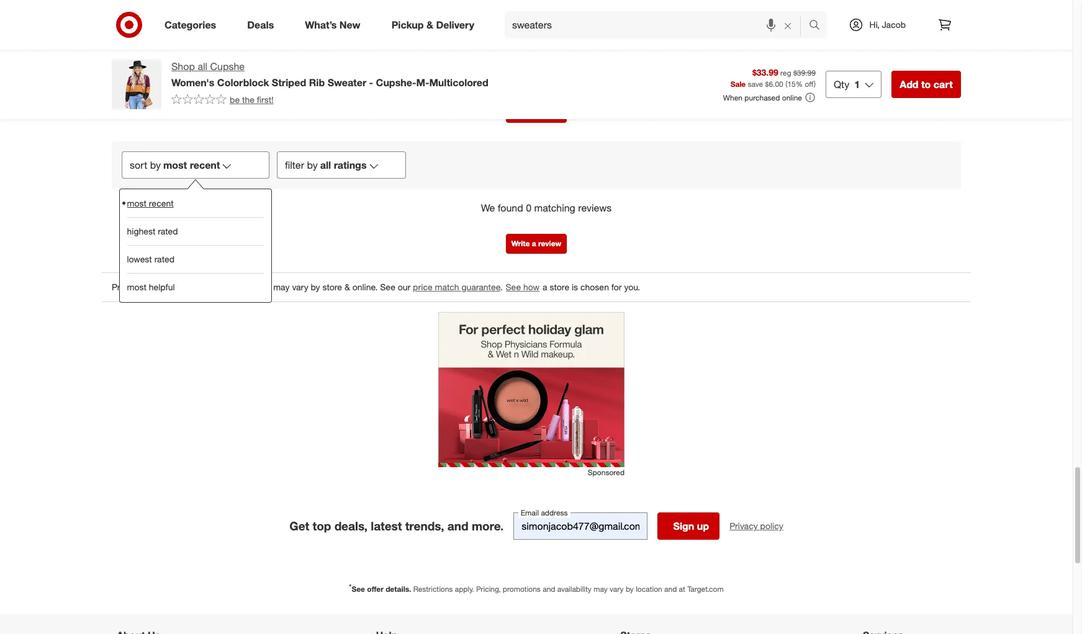 Task type: locate. For each thing, give the bounding box(es) containing it.
None text field
[[514, 513, 648, 540]]

1 vertical spatial may
[[594, 585, 608, 594]]

0 vertical spatial all
[[198, 60, 207, 73]]

)
[[814, 80, 816, 89]]

0 vertical spatial most
[[163, 159, 187, 172]]

pickup & delivery
[[392, 18, 474, 31]]

rated right lowest
[[155, 254, 175, 265]]

0 horizontal spatial see
[[352, 585, 365, 594]]

0 vertical spatial &
[[427, 18, 433, 31]]

* see offer details. restrictions apply. pricing, promotions and availability may vary by location and at target.com
[[349, 583, 724, 594]]

search button
[[803, 11, 833, 41]]

1 horizontal spatial recent
[[190, 159, 220, 172]]

most right sort
[[163, 159, 187, 172]]

vary inside * see offer details. restrictions apply. pricing, promotions and availability may vary by location and at target.com
[[610, 585, 624, 594]]

1 horizontal spatial may
[[594, 585, 608, 594]]

most
[[163, 159, 187, 172], [127, 198, 147, 209], [127, 282, 147, 293]]

shop
[[171, 60, 195, 73]]

0 horizontal spatial a
[[532, 239, 536, 248]]

recent
[[190, 159, 220, 172], [149, 198, 174, 209]]

15
[[788, 80, 796, 89]]

add to cart button
[[892, 71, 961, 98]]

jacob
[[882, 19, 906, 30]]

for
[[612, 282, 622, 293]]

region
[[102, 0, 971, 491]]

reviews
[[578, 202, 612, 214]]

may inside region
[[273, 282, 290, 293]]

qty 1
[[834, 78, 860, 91]]

0 vertical spatial availability
[[231, 282, 271, 293]]

location
[[636, 585, 662, 594]]

highest
[[127, 226, 156, 237]]

most recent
[[127, 198, 174, 209]]

recent up most recent link
[[190, 159, 220, 172]]

price match guarantee link
[[413, 282, 500, 293]]

0 vertical spatial may
[[273, 282, 290, 293]]

& right pickup
[[427, 18, 433, 31]]

see left our
[[380, 282, 395, 293]]

all up women's
[[198, 60, 207, 73]]

region containing sort by
[[102, 0, 971, 491]]

2 store from the left
[[550, 282, 569, 293]]

0 horizontal spatial &
[[345, 282, 350, 293]]

off
[[805, 80, 814, 89]]

by left location
[[626, 585, 634, 594]]

*
[[349, 583, 352, 591]]

0 horizontal spatial may
[[273, 282, 290, 293]]

you.
[[624, 282, 640, 293]]

0 horizontal spatial store
[[323, 282, 342, 293]]

and
[[214, 282, 229, 293], [448, 519, 469, 534], [543, 585, 555, 594], [664, 585, 677, 594]]

most recent link
[[127, 190, 264, 218]]

review
[[538, 239, 561, 248]]

add
[[900, 78, 919, 91]]

availability inside * see offer details. restrictions apply. pricing, promotions and availability may vary by location and at target.com
[[557, 585, 592, 594]]

privacy policy link
[[730, 521, 783, 533]]

$33.99 reg $39.99 sale save $ 6.00 ( 15 % off )
[[731, 67, 816, 89]]

most for most recent
[[127, 198, 147, 209]]

what's new
[[305, 18, 361, 31]]

get top deals, latest trends, and more.
[[290, 519, 504, 534]]

& left online.
[[345, 282, 350, 293]]

1 horizontal spatial availability
[[557, 585, 592, 594]]

0 horizontal spatial vary
[[292, 282, 308, 293]]

and right styles on the left top of page
[[214, 282, 229, 293]]

offer
[[367, 585, 384, 594]]

recent up highest rated
[[149, 198, 174, 209]]

store left online.
[[323, 282, 342, 293]]

may
[[273, 282, 290, 293], [594, 585, 608, 594]]

0 horizontal spatial recent
[[149, 198, 174, 209]]

be
[[230, 94, 240, 105]]

1 vertical spatial rated
[[155, 254, 175, 265]]

sort
[[130, 159, 147, 172]]

all left ratings
[[320, 159, 331, 172]]

see how button
[[505, 281, 540, 294]]

deals
[[247, 18, 274, 31]]

1 horizontal spatial a
[[543, 282, 547, 293]]

0 vertical spatial a
[[532, 239, 536, 248]]

price
[[413, 282, 433, 293]]

1 vertical spatial availability
[[557, 585, 592, 594]]

what's
[[305, 18, 337, 31]]

store left "is"
[[550, 282, 569, 293]]

1 vertical spatial &
[[345, 282, 350, 293]]

availability
[[231, 282, 271, 293], [557, 585, 592, 594]]

0 vertical spatial rated
[[158, 226, 178, 237]]

highest rated link
[[127, 218, 264, 245]]

1 vertical spatial vary
[[610, 585, 624, 594]]

new
[[340, 18, 361, 31]]

women's
[[171, 76, 214, 89]]

1 horizontal spatial all
[[320, 159, 331, 172]]

purchased
[[745, 93, 780, 102]]

1 horizontal spatial see
[[380, 282, 395, 293]]

0 horizontal spatial availability
[[231, 282, 271, 293]]

most for most helpful
[[127, 282, 147, 293]]

rated right the highest at the top left of page
[[158, 226, 178, 237]]

2 horizontal spatial see
[[506, 282, 521, 293]]

0 vertical spatial recent
[[190, 159, 220, 172]]

lowest rated
[[127, 254, 175, 265]]

store
[[323, 282, 342, 293], [550, 282, 569, 293]]

the
[[242, 94, 255, 105]]

when purchased online
[[723, 93, 802, 102]]

search
[[803, 20, 833, 32]]

2 vertical spatial most
[[127, 282, 147, 293]]

by right filter
[[307, 159, 318, 172]]

cart
[[934, 78, 953, 91]]

sign
[[673, 521, 694, 533]]

1 horizontal spatial &
[[427, 18, 433, 31]]

see
[[380, 282, 395, 293], [506, 282, 521, 293], [352, 585, 365, 594]]

rib
[[309, 76, 325, 89]]

matching
[[534, 202, 576, 214]]

a right how
[[543, 282, 547, 293]]

policy
[[760, 521, 783, 532]]

match
[[435, 282, 459, 293]]

sweater
[[328, 76, 366, 89]]

top
[[313, 519, 331, 534]]

ratings
[[334, 159, 367, 172]]

be the first! link
[[171, 94, 274, 106]]

deals,
[[334, 519, 368, 534]]

filter
[[285, 159, 304, 172]]

a right write
[[532, 239, 536, 248]]

prices, promotions, styles and availability may vary by store & online. see our price match guarantee . see how a store is chosen for you.
[[112, 282, 640, 293]]

get
[[290, 519, 309, 534]]

1 horizontal spatial vary
[[610, 585, 624, 594]]

availability right styles on the left top of page
[[231, 282, 271, 293]]

1 vertical spatial most
[[127, 198, 147, 209]]

0 vertical spatial vary
[[292, 282, 308, 293]]

and left at
[[664, 585, 677, 594]]

most left 'helpful'
[[127, 282, 147, 293]]

1 horizontal spatial store
[[550, 282, 569, 293]]

and inside region
[[214, 282, 229, 293]]

rated for lowest rated
[[155, 254, 175, 265]]

our
[[398, 282, 411, 293]]

1 vertical spatial recent
[[149, 198, 174, 209]]

colorblock
[[217, 76, 269, 89]]

we
[[481, 202, 495, 214]]

restrictions
[[413, 585, 453, 594]]

sign up button
[[658, 513, 720, 540]]

availability right promotions
[[557, 585, 592, 594]]

may inside * see offer details. restrictions apply. pricing, promotions and availability may vary by location and at target.com
[[594, 585, 608, 594]]

0 horizontal spatial all
[[198, 60, 207, 73]]

most up the highest at the top left of page
[[127, 198, 147, 209]]

see right .
[[506, 282, 521, 293]]

sign up
[[673, 521, 709, 533]]

see left offer
[[352, 585, 365, 594]]

rated for highest rated
[[158, 226, 178, 237]]

styles
[[189, 282, 212, 293]]

reg
[[781, 68, 791, 77]]



Task type: vqa. For each thing, say whether or not it's contained in the screenshot.
how
yes



Task type: describe. For each thing, give the bounding box(es) containing it.
at
[[679, 585, 685, 594]]

cupshe-
[[376, 76, 416, 89]]

pickup & delivery link
[[381, 11, 490, 38]]

deals link
[[237, 11, 290, 38]]

1 vertical spatial a
[[543, 282, 547, 293]]

image of women's colorblock striped rib sweater - cupshe-m-multicolored image
[[112, 60, 161, 109]]

1
[[855, 78, 860, 91]]

first!
[[257, 94, 274, 105]]

delivery
[[436, 18, 474, 31]]

online
[[782, 93, 802, 102]]

online.
[[352, 282, 378, 293]]

trends,
[[405, 519, 444, 534]]

availability inside region
[[231, 282, 271, 293]]

sponsored
[[588, 468, 625, 478]]

most helpful link
[[127, 273, 264, 301]]

sale
[[731, 80, 746, 89]]

striped
[[272, 76, 306, 89]]

privacy policy
[[730, 521, 783, 532]]

write
[[512, 239, 530, 248]]

most inside region
[[163, 159, 187, 172]]

promotions
[[503, 585, 541, 594]]

-
[[369, 76, 373, 89]]

all inside shop all cupshe women's colorblock striped rib sweater - cupshe-m-multicolored
[[198, 60, 207, 73]]

hi,
[[870, 19, 880, 30]]

(
[[786, 80, 788, 89]]

add to cart
[[900, 78, 953, 91]]

sort by most recent
[[130, 159, 220, 172]]

a inside button
[[532, 239, 536, 248]]

more.
[[472, 519, 504, 534]]

and right promotions
[[543, 585, 555, 594]]

privacy
[[730, 521, 758, 532]]

1 store from the left
[[323, 282, 342, 293]]

pickup
[[392, 18, 424, 31]]

what's new link
[[294, 11, 376, 38]]

apply.
[[455, 585, 474, 594]]

hi, jacob
[[870, 19, 906, 30]]

most helpful
[[127, 282, 175, 293]]

be the first!
[[230, 94, 274, 105]]

save
[[748, 80, 763, 89]]

lowest rated link
[[127, 245, 264, 273]]

$
[[765, 80, 769, 89]]

and left more.
[[448, 519, 469, 534]]

by inside * see offer details. restrictions apply. pricing, promotions and availability may vary by location and at target.com
[[626, 585, 634, 594]]

6.00
[[769, 80, 784, 89]]

prices,
[[112, 282, 138, 293]]

how
[[523, 282, 540, 293]]

up
[[697, 521, 709, 533]]

is
[[572, 282, 578, 293]]

0
[[526, 202, 532, 214]]

to
[[921, 78, 931, 91]]

by left online.
[[311, 282, 320, 293]]

shop all cupshe women's colorblock striped rib sweater - cupshe-m-multicolored
[[171, 60, 489, 89]]

1 vertical spatial all
[[320, 159, 331, 172]]

helpful
[[149, 282, 175, 293]]

chosen
[[581, 282, 609, 293]]

by right sort
[[150, 159, 161, 172]]

see inside * see offer details. restrictions apply. pricing, promotions and availability may vary by location and at target.com
[[352, 585, 365, 594]]

advertisement region
[[438, 312, 625, 468]]

m-
[[416, 76, 429, 89]]

we found 0 matching reviews
[[481, 202, 612, 214]]

$39.99
[[794, 68, 816, 77]]

pricing,
[[476, 585, 501, 594]]

target.com
[[687, 585, 724, 594]]

highest rated
[[127, 226, 178, 237]]

qty
[[834, 78, 850, 91]]

guarantee
[[462, 282, 500, 293]]

latest
[[371, 519, 402, 534]]

filter by all ratings
[[285, 159, 367, 172]]

multicolored
[[429, 76, 489, 89]]

details.
[[386, 585, 411, 594]]

write a review button
[[506, 234, 567, 254]]

promotions,
[[140, 282, 187, 293]]

lowest
[[127, 254, 152, 265]]

What can we help you find? suggestions appear below search field
[[505, 11, 812, 38]]



